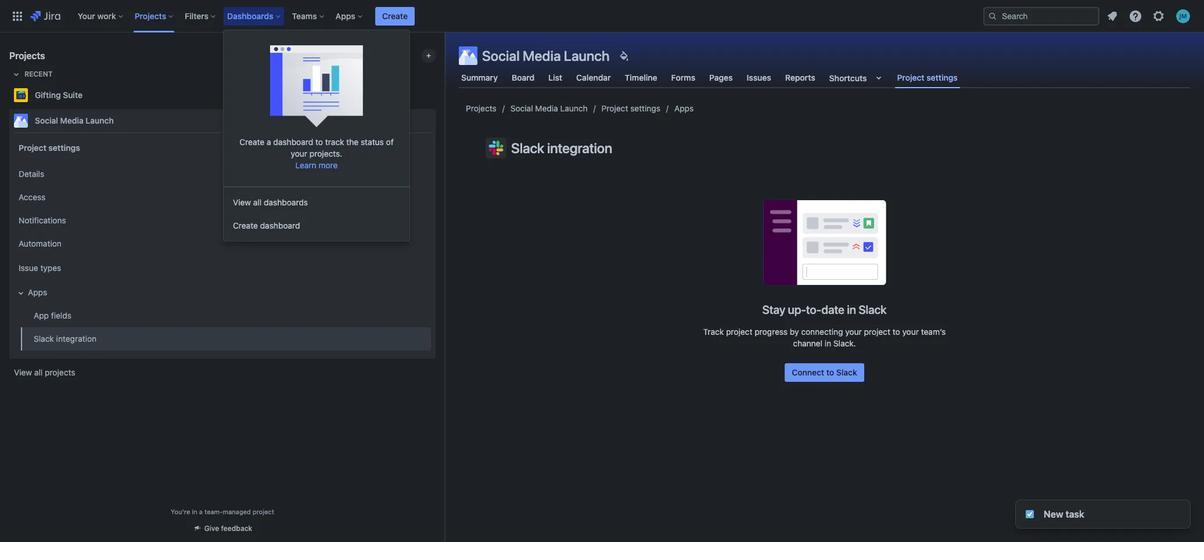 Task type: vqa. For each thing, say whether or not it's contained in the screenshot.
search icon
yes



Task type: locate. For each thing, give the bounding box(es) containing it.
0 vertical spatial settings
[[927, 73, 958, 82]]

group containing project settings
[[12, 133, 431, 358]]

0 vertical spatial project settings
[[898, 73, 958, 82]]

task
[[1066, 510, 1085, 520]]

projects down summary link
[[466, 103, 497, 113]]

your
[[78, 11, 95, 21]]

new task
[[1044, 510, 1085, 520]]

create right apps dropdown button
[[382, 11, 408, 21]]

1 vertical spatial create
[[240, 137, 265, 147]]

social down board link
[[511, 103, 533, 113]]

0 vertical spatial apps
[[336, 11, 356, 21]]

1 add to starred image from the top
[[432, 88, 446, 102]]

a inside create a dashboard to track the status of your projects. learn more
[[267, 137, 271, 147]]

1 vertical spatial social
[[511, 103, 533, 113]]

pages link
[[707, 67, 735, 88]]

1 horizontal spatial view
[[233, 198, 251, 207]]

launch
[[564, 48, 610, 64], [561, 103, 588, 113], [86, 116, 114, 126]]

0 horizontal spatial project
[[19, 143, 46, 153]]

board
[[512, 73, 535, 83]]

reports link
[[783, 67, 818, 88]]

apps inside button
[[28, 287, 47, 297]]

view all projects link
[[9, 363, 436, 384]]

apps inside dropdown button
[[336, 11, 356, 21]]

media up list
[[523, 48, 561, 64]]

projects
[[135, 11, 166, 21], [9, 51, 45, 61], [466, 103, 497, 113]]

1 vertical spatial settings
[[631, 103, 661, 113]]

slack integration link
[[21, 328, 431, 351]]

0 vertical spatial add to starred image
[[432, 88, 446, 102]]

notifications link
[[14, 209, 431, 232]]

2 vertical spatial social media launch
[[35, 116, 114, 126]]

list
[[549, 73, 563, 83]]

projects
[[45, 368, 75, 378]]

2 horizontal spatial projects
[[466, 103, 497, 113]]

summary
[[461, 73, 498, 83]]

media down list link
[[535, 103, 558, 113]]

settings
[[927, 73, 958, 82], [631, 103, 661, 113], [48, 143, 80, 153]]

media down suite
[[60, 116, 84, 126]]

create up automation link
[[233, 221, 258, 231]]

1 vertical spatial dashboard
[[260, 221, 300, 231]]

0 vertical spatial project
[[898, 73, 925, 82]]

2 vertical spatial media
[[60, 116, 84, 126]]

1 vertical spatial a
[[199, 509, 203, 516]]

0 vertical spatial create
[[382, 11, 408, 21]]

apps right 'teams' dropdown button at the left of page
[[336, 11, 356, 21]]

social up summary
[[482, 48, 520, 64]]

reports
[[786, 73, 816, 83]]

managed
[[223, 509, 251, 516]]

project settings inside tab list
[[898, 73, 958, 82]]

you're
[[171, 509, 190, 516]]

0 vertical spatial projects
[[135, 11, 166, 21]]

automation link
[[14, 232, 431, 256]]

2 vertical spatial social
[[35, 116, 58, 126]]

2 add to starred image from the top
[[432, 114, 446, 128]]

issues link
[[745, 67, 774, 88]]

create up details link at the left of page
[[240, 137, 265, 147]]

projects.
[[310, 149, 343, 159]]

projects for "projects" dropdown button
[[135, 11, 166, 21]]

2 vertical spatial create
[[233, 221, 258, 231]]

apps up app
[[28, 287, 47, 297]]

access
[[19, 192, 46, 202]]

learn more link
[[296, 160, 338, 170]]

social media launch link down gifting suite link
[[9, 109, 431, 133]]

0 horizontal spatial project settings
[[19, 143, 80, 153]]

0 horizontal spatial projects
[[9, 51, 45, 61]]

all for projects
[[34, 368, 43, 378]]

view up notifications link
[[233, 198, 251, 207]]

view
[[233, 198, 251, 207], [14, 368, 32, 378]]

pages
[[710, 73, 733, 83]]

sidebar navigation image
[[432, 46, 458, 70]]

0 horizontal spatial social media launch link
[[9, 109, 431, 133]]

2 vertical spatial project
[[19, 143, 46, 153]]

create a dashboard to track the status of your projects. learn more
[[240, 137, 394, 170]]

view all projects
[[14, 368, 75, 378]]

create project image
[[424, 51, 434, 60]]

1 horizontal spatial settings
[[631, 103, 661, 113]]

suite
[[63, 90, 83, 100]]

dashboard down the dashboards
[[260, 221, 300, 231]]

2 horizontal spatial apps
[[675, 103, 694, 113]]

1 vertical spatial add to starred image
[[432, 114, 446, 128]]

details link
[[14, 163, 431, 186]]

view left projects
[[14, 368, 32, 378]]

2 vertical spatial apps
[[28, 287, 47, 297]]

2 horizontal spatial project settings
[[898, 73, 958, 82]]

the
[[347, 137, 359, 147]]

0 vertical spatial media
[[523, 48, 561, 64]]

1 horizontal spatial project
[[602, 103, 628, 113]]

projects up recent
[[9, 51, 45, 61]]

1 vertical spatial view
[[14, 368, 32, 378]]

2 vertical spatial projects
[[466, 103, 497, 113]]

all
[[253, 198, 262, 207], [34, 368, 43, 378]]

app
[[34, 311, 49, 321]]

2 horizontal spatial settings
[[927, 73, 958, 82]]

create for create
[[382, 11, 408, 21]]

social media launch down list link
[[511, 103, 588, 113]]

notifications
[[19, 215, 66, 225]]

gifting suite
[[35, 90, 83, 100]]

jira image
[[30, 9, 60, 23], [30, 9, 60, 23]]

add to starred image down sidebar navigation image
[[432, 88, 446, 102]]

0 vertical spatial a
[[267, 137, 271, 147]]

0 horizontal spatial view
[[14, 368, 32, 378]]

apps
[[336, 11, 356, 21], [675, 103, 694, 113], [28, 287, 47, 297]]

create inside create button
[[382, 11, 408, 21]]

1 horizontal spatial projects
[[135, 11, 166, 21]]

a right in
[[199, 509, 203, 516]]

1 vertical spatial project settings
[[602, 103, 661, 113]]

0 horizontal spatial a
[[199, 509, 203, 516]]

list link
[[546, 67, 565, 88]]

projects inside "projects" dropdown button
[[135, 11, 166, 21]]

1 vertical spatial launch
[[561, 103, 588, 113]]

social media launch up list
[[482, 48, 610, 64]]

0 vertical spatial view
[[233, 198, 251, 207]]

all up create dashboard
[[253, 198, 262, 207]]

social media launch link
[[511, 102, 588, 116], [9, 109, 431, 133]]

timeline link
[[623, 67, 660, 88]]

1 horizontal spatial a
[[267, 137, 271, 147]]

0 horizontal spatial apps
[[28, 287, 47, 297]]

0 horizontal spatial all
[[34, 368, 43, 378]]

0 vertical spatial launch
[[564, 48, 610, 64]]

appswitcher icon image
[[10, 9, 24, 23]]

create inside button
[[233, 221, 258, 231]]

project settings
[[898, 73, 958, 82], [602, 103, 661, 113], [19, 143, 80, 153]]

of
[[386, 137, 394, 147]]

social media launch link down list link
[[511, 102, 588, 116]]

1 vertical spatial media
[[535, 103, 558, 113]]

in
[[192, 509, 197, 516]]

create
[[382, 11, 408, 21], [240, 137, 265, 147], [233, 221, 258, 231]]

dashboard inside create a dashboard to track the status of your projects. learn more
[[273, 137, 313, 147]]

teams button
[[289, 7, 329, 25]]

1 vertical spatial apps
[[675, 103, 694, 113]]

1 horizontal spatial apps
[[336, 11, 356, 21]]

a
[[267, 137, 271, 147], [199, 509, 203, 516]]

1 group from the top
[[12, 133, 431, 358]]

projects right work
[[135, 11, 166, 21]]

social
[[482, 48, 520, 64], [511, 103, 533, 113], [35, 116, 58, 126]]

add to starred image left projects link
[[432, 114, 446, 128]]

your
[[291, 149, 307, 159]]

view all dashboards link
[[224, 191, 410, 214]]

collapse recent projects image
[[9, 67, 23, 81]]

gifting
[[35, 90, 61, 100]]

shortcuts button
[[827, 67, 888, 88]]

add to starred image
[[432, 88, 446, 102], [432, 114, 446, 128]]

notifications image
[[1106, 9, 1120, 23]]

0 vertical spatial all
[[253, 198, 262, 207]]

tab list
[[452, 67, 1198, 88]]

0 horizontal spatial settings
[[48, 143, 80, 153]]

add to starred image for social media launch
[[432, 114, 446, 128]]

settings image
[[1152, 9, 1166, 23]]

integration
[[56, 334, 97, 344]]

2 group from the top
[[12, 159, 431, 354]]

dashboards button
[[224, 7, 285, 25]]

group
[[12, 133, 431, 358], [12, 159, 431, 354]]

create for create dashboard
[[233, 221, 258, 231]]

project up details
[[19, 143, 46, 153]]

social media launch down suite
[[35, 116, 114, 126]]

0 vertical spatial dashboard
[[273, 137, 313, 147]]

project right the shortcuts "popup button"
[[898, 73, 925, 82]]

apps down forms link
[[675, 103, 694, 113]]

1 vertical spatial all
[[34, 368, 43, 378]]

1 vertical spatial projects
[[9, 51, 45, 61]]

create inside create a dashboard to track the status of your projects. learn more
[[240, 137, 265, 147]]

1 horizontal spatial all
[[253, 198, 262, 207]]

project down calendar 'link'
[[602, 103, 628, 113]]

all for dashboards
[[253, 198, 262, 207]]

banner
[[0, 0, 1205, 33]]

slack integration
[[34, 334, 97, 344]]

expand image
[[14, 287, 28, 300]]

projects for projects link
[[466, 103, 497, 113]]

social down the gifting
[[35, 116, 58, 126]]

all left projects
[[34, 368, 43, 378]]

fields
[[51, 311, 71, 321]]

1 vertical spatial social media launch
[[511, 103, 588, 113]]

you're in a team-managed project
[[171, 509, 274, 516]]

apps button
[[14, 281, 431, 305]]

project
[[898, 73, 925, 82], [602, 103, 628, 113], [19, 143, 46, 153]]

a left to in the top left of the page
[[267, 137, 271, 147]]

filters
[[185, 11, 209, 21]]

shortcuts
[[830, 73, 867, 83]]

dashboard up your
[[273, 137, 313, 147]]



Task type: describe. For each thing, give the bounding box(es) containing it.
forms
[[672, 73, 696, 83]]

projects link
[[466, 102, 497, 116]]

view for view all dashboards
[[233, 198, 251, 207]]

learn
[[296, 160, 317, 170]]

your profile and settings image
[[1177, 9, 1191, 23]]

give
[[204, 525, 219, 533]]

create dashboard
[[233, 221, 300, 231]]

2 horizontal spatial project
[[898, 73, 925, 82]]

dashboards
[[264, 198, 308, 207]]

summary link
[[459, 67, 500, 88]]

access link
[[14, 186, 431, 209]]

forms link
[[669, 67, 698, 88]]

dashboard inside button
[[260, 221, 300, 231]]

1 horizontal spatial social media launch link
[[511, 102, 588, 116]]

view all dashboards
[[233, 198, 308, 207]]

projects button
[[131, 7, 178, 25]]

gifting suite link
[[9, 84, 431, 107]]

1 vertical spatial project
[[602, 103, 628, 113]]

more
[[319, 160, 338, 170]]

apps button
[[332, 7, 367, 25]]

task icon image
[[1026, 510, 1035, 520]]

issue
[[19, 263, 38, 273]]

2 vertical spatial settings
[[48, 143, 80, 153]]

recent
[[24, 70, 53, 78]]

new task button
[[1016, 501, 1191, 529]]

1 horizontal spatial project settings
[[602, 103, 661, 113]]

status
[[361, 137, 384, 147]]

Search field
[[984, 7, 1100, 25]]

issue types
[[19, 263, 61, 273]]

an image showing that the apps dropdown menu is empty image
[[270, 34, 363, 136]]

2 vertical spatial launch
[[86, 116, 114, 126]]

team-
[[205, 509, 223, 516]]

0 vertical spatial social media launch
[[482, 48, 610, 64]]

settings inside tab list
[[927, 73, 958, 82]]

give feedback button
[[186, 520, 259, 539]]

tab list containing project settings
[[452, 67, 1198, 88]]

work
[[97, 11, 116, 21]]

dashboards
[[227, 11, 274, 21]]

issue types link
[[14, 256, 431, 281]]

apps link
[[675, 102, 694, 116]]

app fields link
[[21, 305, 431, 328]]

help image
[[1129, 9, 1143, 23]]

project settings link
[[602, 102, 661, 116]]

2 vertical spatial project settings
[[19, 143, 80, 153]]

board link
[[510, 67, 537, 88]]

banner containing your work
[[0, 0, 1205, 33]]

apps for apps dropdown button
[[336, 11, 356, 21]]

slack
[[34, 334, 54, 344]]

your work
[[78, 11, 116, 21]]

issues
[[747, 73, 772, 83]]

create for create a dashboard to track the status of your projects. learn more
[[240, 137, 265, 147]]

set background color image
[[617, 49, 631, 63]]

feedback
[[221, 525, 252, 533]]

0 vertical spatial social
[[482, 48, 520, 64]]

timeline
[[625, 73, 658, 83]]

your work button
[[74, 7, 128, 25]]

automation
[[19, 239, 62, 248]]

app fields
[[34, 311, 71, 321]]

group containing details
[[12, 159, 431, 354]]

details
[[19, 169, 44, 179]]

filters button
[[181, 7, 220, 25]]

to
[[316, 137, 323, 147]]

apps for apps link
[[675, 103, 694, 113]]

give feedback
[[204, 525, 252, 533]]

track
[[325, 137, 344, 147]]

calendar link
[[574, 67, 613, 88]]

primary element
[[7, 0, 984, 32]]

add to starred image for gifting suite
[[432, 88, 446, 102]]

search image
[[989, 11, 998, 21]]

view for view all projects
[[14, 368, 32, 378]]

create dashboard button
[[224, 214, 410, 238]]

teams
[[292, 11, 317, 21]]

types
[[40, 263, 61, 273]]

create button
[[375, 7, 415, 25]]

project
[[253, 509, 274, 516]]

new
[[1044, 510, 1064, 520]]

calendar
[[577, 73, 611, 83]]



